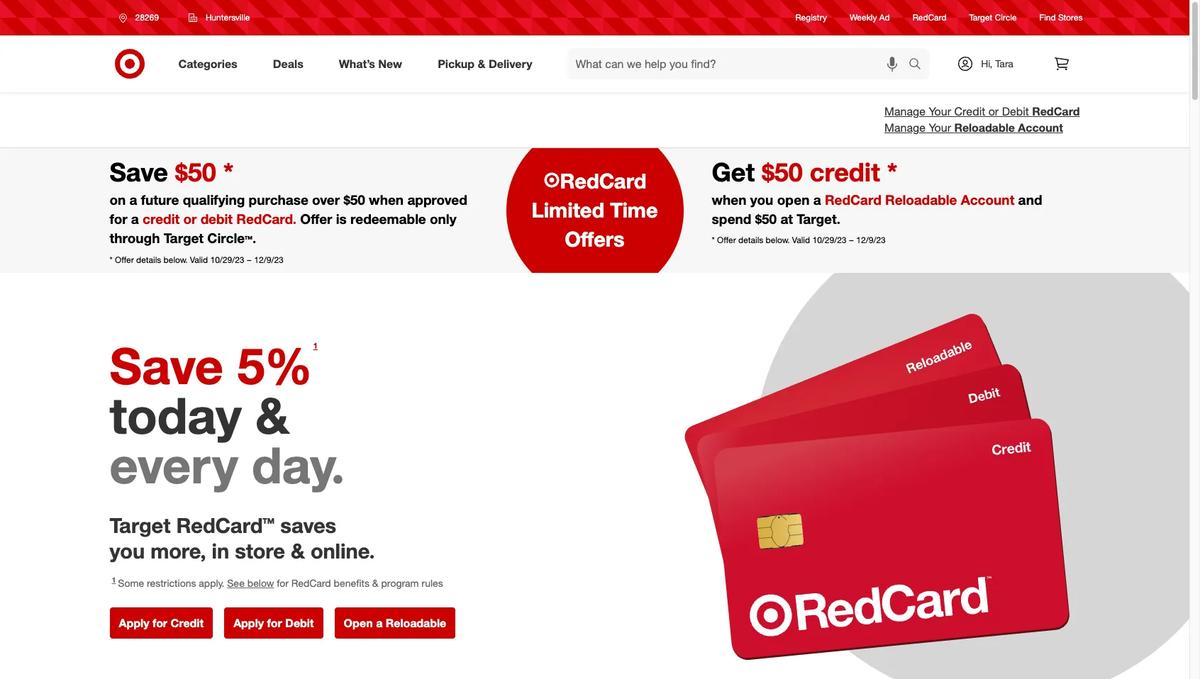 Task type: describe. For each thing, give the bounding box(es) containing it.
* link down spend
[[712, 235, 715, 246]]

28269
[[135, 12, 159, 23]]

apply for credit
[[119, 617, 204, 631]]

weekly ad link
[[850, 12, 890, 24]]

a up through
[[131, 211, 139, 227]]

& inside target redcard™ saves you more, in store & online.
[[291, 539, 305, 564]]

manage your credit or debit redcard manage your reloadable account
[[885, 104, 1080, 135]]

online.
[[311, 539, 375, 564]]

details for get
[[739, 235, 764, 246]]

10/29/23 for save
[[210, 254, 244, 265]]

offer inside offer is redeemable only through target circle™.
[[300, 211, 332, 227]]

account
[[1019, 121, 1064, 135]]

2 your from the top
[[929, 121, 952, 135]]

credit for your
[[955, 104, 986, 119]]

weekly ad
[[850, 12, 890, 23]]

hi, tara
[[982, 57, 1014, 70]]

is
[[336, 211, 347, 227]]

store
[[235, 539, 285, 564]]

1 horizontal spatial you
[[751, 192, 774, 208]]

every
[[110, 435, 238, 496]]

apply for debit
[[234, 617, 314, 631]]

program
[[381, 578, 419, 590]]

apply for apply for credit
[[119, 617, 149, 631]]

when you open a
[[712, 192, 825, 208]]

hi,
[[982, 57, 993, 70]]

* offer details below. valid 10/29/23 – 12/9/23 for save
[[110, 254, 284, 265]]

at
[[781, 211, 793, 227]]

get
[[712, 157, 762, 187]]

for down restrictions
[[153, 617, 167, 631]]

pickup & delivery
[[438, 56, 533, 71]]

through
[[110, 230, 160, 247]]

today
[[110, 385, 242, 446]]

2 manage from the top
[[885, 121, 926, 135]]

0 horizontal spatial debit
[[285, 617, 314, 631]]

today &
[[110, 385, 290, 446]]

what's new link
[[327, 48, 420, 79]]

qualifying
[[183, 192, 245, 208]]

for inside on a future qualifying purchase over $50 when approved for a
[[110, 211, 127, 227]]

benefits
[[334, 578, 370, 590]]

on a future qualifying purchase over $50 when approved for a
[[110, 192, 468, 227]]

day.
[[252, 435, 345, 496]]

find stores
[[1040, 12, 1083, 23]]

every day.
[[110, 435, 345, 496]]

below
[[247, 578, 274, 590]]

* offer details below. valid 10/29/23 – 12/9/23 for get
[[712, 235, 886, 246]]

* down through
[[110, 254, 113, 265]]

deals link
[[261, 48, 321, 79]]

search button
[[902, 48, 936, 82]]

reloadable inside 'open a reloadable' link
[[386, 617, 446, 631]]

1 for 1
[[313, 341, 318, 351]]

on
[[110, 192, 126, 208]]

spend
[[712, 211, 752, 227]]

apply for debit link
[[224, 608, 323, 639]]

in
[[212, 539, 229, 564]]

* down spend
[[712, 235, 715, 246]]

below. for get
[[766, 235, 790, 246]]

* up qualifying
[[223, 157, 234, 187]]

tara
[[996, 57, 1014, 70]]

target redcard™ saves you more, in store & online.
[[110, 513, 375, 564]]

what's new
[[339, 56, 402, 71]]

1 link
[[311, 340, 320, 356]]

open
[[778, 192, 810, 208]]

* link up qualifying
[[223, 157, 234, 187]]

find
[[1040, 12, 1056, 23]]

& inside 1 some restrictions apply. see below for redcard benefits & program rules
[[372, 578, 379, 590]]

save for save
[[110, 157, 175, 187]]

save for save 5%
[[110, 335, 224, 396]]

see
[[227, 578, 245, 590]]

details for save
[[136, 254, 161, 265]]

categories
[[178, 56, 238, 71]]

save 5%
[[110, 335, 313, 396]]

10/29/23 for get
[[813, 235, 847, 246]]

valid for get
[[793, 235, 811, 246]]

what's
[[339, 56, 375, 71]]

offer for save
[[115, 254, 134, 265]]

approved
[[408, 192, 468, 208]]

below. for save
[[164, 254, 188, 265]]

reloadable inside manage your credit or debit redcard manage your reloadable account
[[955, 121, 1015, 135]]

deals
[[273, 56, 304, 71]]

saves
[[281, 513, 336, 538]]

limited
[[532, 197, 605, 223]]

$50 inside and spend $50 at target.
[[756, 211, 777, 227]]

future
[[141, 192, 179, 208]]

huntersville button
[[179, 5, 259, 31]]



Task type: vqa. For each thing, say whether or not it's contained in the screenshot.
Ship holiday gifts to your door on time Order select gifts by Wednesday, 12/20 at 12pm CST to get them by Christmas Eve. at top
no



Task type: locate. For each thing, give the bounding box(es) containing it.
– for save
[[247, 254, 252, 265]]

0 horizontal spatial –
[[247, 254, 252, 265]]

1 horizontal spatial details
[[739, 235, 764, 246]]

0 vertical spatial $50
[[344, 192, 365, 208]]

0 vertical spatial debit
[[1003, 104, 1030, 119]]

* up and spend $50 at target.
[[888, 157, 898, 187]]

1 vertical spatial –
[[247, 254, 252, 265]]

open a reloadable
[[344, 617, 446, 631]]

search
[[902, 58, 936, 72]]

for down 1 some restrictions apply. see below for redcard benefits & program rules
[[267, 617, 282, 631]]

1 vertical spatial $50
[[756, 211, 777, 227]]

offer down over
[[300, 211, 332, 227]]

1 some restrictions apply. see below for redcard benefits & program rules
[[112, 576, 443, 590]]

when inside on a future qualifying purchase over $50 when approved for a
[[369, 192, 404, 208]]

What can we help you find? suggestions appear below search field
[[567, 48, 912, 79]]

1 vertical spatial credit
[[171, 617, 204, 631]]

1 your from the top
[[929, 104, 952, 119]]

1 vertical spatial reloadable
[[386, 617, 446, 631]]

when up spend
[[712, 192, 747, 208]]

target for redcard™
[[110, 513, 171, 538]]

*
[[223, 157, 234, 187], [888, 157, 898, 187], [712, 235, 715, 246], [110, 254, 113, 265]]

apply for apply for debit
[[234, 617, 264, 631]]

for down on
[[110, 211, 127, 227]]

* link up and spend $50 at target.
[[888, 157, 898, 187]]

redcards image
[[672, 312, 1080, 661]]

over
[[312, 192, 340, 208]]

10/29/23 down target. at the top
[[813, 235, 847, 246]]

0 vertical spatial credit
[[955, 104, 986, 119]]

0 horizontal spatial apply
[[119, 617, 149, 631]]

0 horizontal spatial credit
[[171, 617, 204, 631]]

– down circle™.
[[247, 254, 252, 265]]

valid for save
[[190, 254, 208, 265]]

1 horizontal spatial credit
[[955, 104, 986, 119]]

a right on
[[129, 192, 137, 208]]

valid down circle™.
[[190, 254, 208, 265]]

0 horizontal spatial below.
[[164, 254, 188, 265]]

0 horizontal spatial 12/9/23
[[254, 254, 284, 265]]

–
[[849, 235, 854, 246], [247, 254, 252, 265]]

1 right 5%
[[313, 341, 318, 351]]

target circle
[[970, 12, 1017, 23]]

0 vertical spatial reloadable
[[955, 121, 1015, 135]]

pickup & delivery link
[[426, 48, 550, 79]]

1 left some
[[112, 576, 116, 585]]

debit inside manage your credit or debit redcard manage your reloadable account
[[1003, 104, 1030, 119]]

apply for credit link
[[110, 608, 213, 639]]

redcard inside manage your credit or debit redcard manage your reloadable account
[[1033, 104, 1080, 119]]

* link down through
[[110, 254, 113, 265]]

1 when from the left
[[369, 192, 404, 208]]

categories link
[[166, 48, 255, 79]]

purchase
[[249, 192, 309, 208]]

ad
[[880, 12, 890, 23]]

save
[[110, 157, 175, 187], [110, 335, 224, 396]]

apply.
[[199, 578, 225, 590]]

0 vertical spatial your
[[929, 104, 952, 119]]

2 horizontal spatial offer
[[718, 235, 736, 246]]

0 vertical spatial details
[[739, 235, 764, 246]]

1 vertical spatial valid
[[190, 254, 208, 265]]

0 horizontal spatial details
[[136, 254, 161, 265]]

below. down at
[[766, 235, 790, 246]]

some
[[118, 578, 144, 590]]

target left circle
[[970, 12, 993, 23]]

0 vertical spatial below.
[[766, 235, 790, 246]]

debit right or
[[1003, 104, 1030, 119]]

1 vertical spatial save
[[110, 335, 224, 396]]

1 vertical spatial 1
[[112, 576, 116, 585]]

0 horizontal spatial valid
[[190, 254, 208, 265]]

offer is redeemable only through target circle™.
[[110, 211, 457, 247]]

2 apply from the left
[[234, 617, 264, 631]]

$50 inside on a future qualifying purchase over $50 when approved for a
[[344, 192, 365, 208]]

1 vertical spatial * offer details below. valid 10/29/23 – 12/9/23
[[110, 254, 284, 265]]

1 vertical spatial 10/29/23
[[210, 254, 244, 265]]

1 manage from the top
[[885, 104, 926, 119]]

* link
[[223, 157, 234, 187], [888, 157, 898, 187], [712, 235, 715, 246], [110, 254, 113, 265]]

5%
[[237, 335, 313, 396]]

only
[[430, 211, 457, 227]]

1 horizontal spatial 10/29/23
[[813, 235, 847, 246]]

more,
[[151, 539, 206, 564]]

details down through
[[136, 254, 161, 265]]

pickup
[[438, 56, 475, 71]]

1 horizontal spatial –
[[849, 235, 854, 246]]

details down spend
[[739, 235, 764, 246]]

0 vertical spatial 10/29/23
[[813, 235, 847, 246]]

1 vertical spatial 12/9/23
[[254, 254, 284, 265]]

you inside target redcard™ saves you more, in store & online.
[[110, 539, 145, 564]]

credit down restrictions
[[171, 617, 204, 631]]

2 vertical spatial offer
[[115, 254, 134, 265]]

restrictions
[[147, 578, 196, 590]]

– down and spend $50 at target.
[[849, 235, 854, 246]]

2 save from the top
[[110, 335, 224, 396]]

target for circle
[[970, 12, 993, 23]]

2 vertical spatial target
[[110, 513, 171, 538]]

credit for for
[[171, 617, 204, 631]]

new
[[379, 56, 402, 71]]

you up some
[[110, 539, 145, 564]]

for inside 1 some restrictions apply. see below for redcard benefits & program rules
[[277, 578, 289, 590]]

redeemable
[[351, 211, 426, 227]]

below.
[[766, 235, 790, 246], [164, 254, 188, 265]]

limited time offers
[[532, 197, 658, 252]]

open a reloadable link
[[335, 608, 456, 639]]

* offer details below. valid 10/29/23 – 12/9/23 down circle™.
[[110, 254, 284, 265]]

1 horizontal spatial apply
[[234, 617, 264, 631]]

circle
[[995, 12, 1017, 23]]

1 vertical spatial manage
[[885, 121, 926, 135]]

target.
[[797, 211, 841, 227]]

0 vertical spatial * offer details below. valid 10/29/23 – 12/9/23
[[712, 235, 886, 246]]

offer for get
[[718, 235, 736, 246]]

registry
[[796, 12, 827, 23]]

target circle link
[[970, 12, 1017, 24]]

1 horizontal spatial valid
[[793, 235, 811, 246]]

debit
[[1003, 104, 1030, 119], [285, 617, 314, 631]]

reloadable down program
[[386, 617, 446, 631]]

0 horizontal spatial * offer details below. valid 10/29/23 – 12/9/23
[[110, 254, 284, 265]]

0 vertical spatial you
[[751, 192, 774, 208]]

redcard link
[[913, 12, 947, 24]]

1 vertical spatial your
[[929, 121, 952, 135]]

redcard right ad
[[913, 12, 947, 23]]

your
[[929, 104, 952, 119], [929, 121, 952, 135]]

12/9/23 for get
[[857, 235, 886, 246]]

0 vertical spatial manage
[[885, 104, 926, 119]]

time
[[610, 197, 658, 223]]

0 vertical spatial target
[[970, 12, 993, 23]]

* offer details below. valid 10/29/23 – 12/9/23 down at
[[712, 235, 886, 246]]

credit inside manage your credit or debit redcard manage your reloadable account
[[955, 104, 986, 119]]

redcard up "time"
[[560, 168, 647, 193]]

a right open
[[376, 617, 383, 631]]

reloadable down or
[[955, 121, 1015, 135]]

&
[[478, 56, 486, 71], [255, 385, 290, 446], [291, 539, 305, 564], [372, 578, 379, 590]]

0 horizontal spatial when
[[369, 192, 404, 208]]

1 vertical spatial below.
[[164, 254, 188, 265]]

delivery
[[489, 56, 533, 71]]

debit down 1 some restrictions apply. see below for redcard benefits & program rules
[[285, 617, 314, 631]]

2 when from the left
[[712, 192, 747, 208]]

0 vertical spatial valid
[[793, 235, 811, 246]]

credit left or
[[955, 104, 986, 119]]

1 horizontal spatial offer
[[300, 211, 332, 227]]

when
[[369, 192, 404, 208], [712, 192, 747, 208]]

a
[[129, 192, 137, 208], [814, 192, 822, 208], [131, 211, 139, 227], [376, 617, 383, 631]]

details
[[739, 235, 764, 246], [136, 254, 161, 265]]

for
[[110, 211, 127, 227], [277, 578, 289, 590], [153, 617, 167, 631], [267, 617, 282, 631]]

manage
[[885, 104, 926, 119], [885, 121, 926, 135]]

apply down the below
[[234, 617, 264, 631]]

0 vertical spatial offer
[[300, 211, 332, 227]]

valid
[[793, 235, 811, 246], [190, 254, 208, 265]]

stores
[[1059, 12, 1083, 23]]

1 for 1 some restrictions apply. see below for redcard benefits & program rules
[[112, 576, 116, 585]]

0 horizontal spatial $50
[[344, 192, 365, 208]]

valid down at
[[793, 235, 811, 246]]

redcard left benefits
[[292, 578, 331, 590]]

0 vertical spatial –
[[849, 235, 854, 246]]

target
[[970, 12, 993, 23], [164, 230, 204, 247], [110, 513, 171, 538]]

1 horizontal spatial debit
[[1003, 104, 1030, 119]]

redcard up account
[[1033, 104, 1080, 119]]

0 horizontal spatial 10/29/23
[[210, 254, 244, 265]]

apply
[[119, 617, 149, 631], [234, 617, 264, 631]]

weekly
[[850, 12, 877, 23]]

rules
[[422, 578, 443, 590]]

a up target. at the top
[[814, 192, 822, 208]]

1 horizontal spatial when
[[712, 192, 747, 208]]

1 vertical spatial you
[[110, 539, 145, 564]]

registry link
[[796, 12, 827, 24]]

for right the below
[[277, 578, 289, 590]]

offers
[[565, 227, 625, 252]]

1 horizontal spatial 12/9/23
[[857, 235, 886, 246]]

1 vertical spatial details
[[136, 254, 161, 265]]

and spend $50 at target.
[[712, 192, 1043, 227]]

target up 'more,'
[[110, 513, 171, 538]]

huntersville
[[206, 12, 250, 23]]

you left open
[[751, 192, 774, 208]]

1 horizontal spatial $50
[[756, 211, 777, 227]]

a inside 'open a reloadable' link
[[376, 617, 383, 631]]

redcard inside 1 some restrictions apply. see below for redcard benefits & program rules
[[292, 578, 331, 590]]

1 inside 1 some restrictions apply. see below for redcard benefits & program rules
[[112, 576, 116, 585]]

10/29/23 down circle™.
[[210, 254, 244, 265]]

apply down some
[[119, 617, 149, 631]]

circle™.
[[207, 230, 256, 247]]

offer down spend
[[718, 235, 736, 246]]

0 vertical spatial 12/9/23
[[857, 235, 886, 246]]

0 vertical spatial save
[[110, 157, 175, 187]]

offer down through
[[115, 254, 134, 265]]

1 vertical spatial offer
[[718, 235, 736, 246]]

1 apply from the left
[[119, 617, 149, 631]]

below. down future
[[164, 254, 188, 265]]

1 horizontal spatial reloadable
[[955, 121, 1015, 135]]

target down future
[[164, 230, 204, 247]]

or
[[989, 104, 999, 119]]

1 vertical spatial target
[[164, 230, 204, 247]]

12/9/23 for save
[[254, 254, 284, 265]]

0 horizontal spatial 1
[[112, 576, 116, 585]]

0 horizontal spatial you
[[110, 539, 145, 564]]

1 horizontal spatial below.
[[766, 235, 790, 246]]

target inside offer is redeemable only through target circle™.
[[164, 230, 204, 247]]

target inside target redcard™ saves you more, in store & online.
[[110, 513, 171, 538]]

offer
[[300, 211, 332, 227], [718, 235, 736, 246], [115, 254, 134, 265]]

28269 button
[[110, 5, 174, 31]]

you
[[751, 192, 774, 208], [110, 539, 145, 564]]

find stores link
[[1040, 12, 1083, 24]]

when up redeemable
[[369, 192, 404, 208]]

and
[[1019, 192, 1043, 208]]

0 vertical spatial 1
[[313, 341, 318, 351]]

1 vertical spatial debit
[[285, 617, 314, 631]]

12/9/23 down offer is redeemable only through target circle™. in the left top of the page
[[254, 254, 284, 265]]

0 horizontal spatial reloadable
[[386, 617, 446, 631]]

10/29/23
[[813, 235, 847, 246], [210, 254, 244, 265]]

1 save from the top
[[110, 157, 175, 187]]

1 horizontal spatial 1
[[313, 341, 318, 351]]

open
[[344, 617, 373, 631]]

1 horizontal spatial * offer details below. valid 10/29/23 – 12/9/23
[[712, 235, 886, 246]]

* offer details below. valid 10/29/23 – 12/9/23
[[712, 235, 886, 246], [110, 254, 284, 265]]

12/9/23 down and spend $50 at target.
[[857, 235, 886, 246]]

0 horizontal spatial offer
[[115, 254, 134, 265]]

– for get
[[849, 235, 854, 246]]

$50 down when you open a on the top
[[756, 211, 777, 227]]

$50 up is
[[344, 192, 365, 208]]

redcard™
[[176, 513, 275, 538]]



